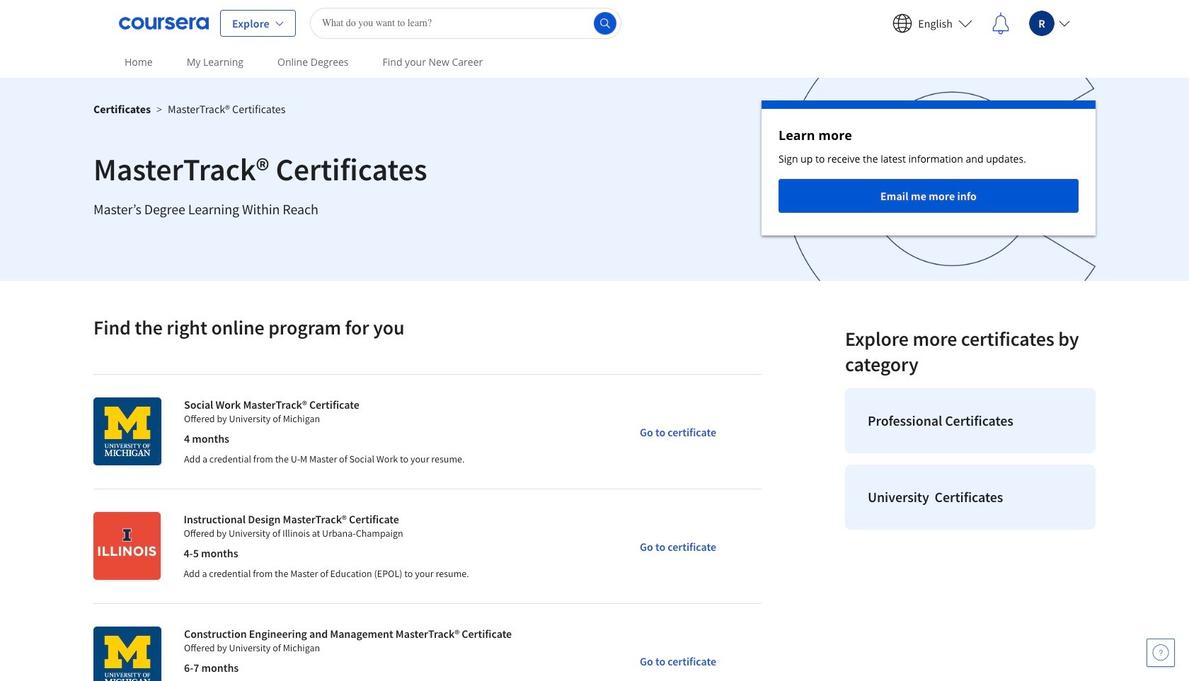 Task type: vqa. For each thing, say whether or not it's contained in the screenshot.
the bottom the university of michigan image
yes



Task type: locate. For each thing, give the bounding box(es) containing it.
1 vertical spatial university of michigan image
[[93, 627, 161, 682]]

status
[[762, 101, 1096, 236]]

0 vertical spatial university of michigan image
[[93, 398, 161, 466]]

None search field
[[310, 7, 622, 39]]

list
[[840, 383, 1102, 536]]

1 university of michigan image from the top
[[93, 398, 161, 466]]

university of michigan image
[[93, 398, 161, 466], [93, 627, 161, 682]]

2 university of michigan image from the top
[[93, 627, 161, 682]]

coursera image
[[119, 12, 209, 34]]



Task type: describe. For each thing, give the bounding box(es) containing it.
help center image
[[1153, 645, 1170, 662]]

What do you want to learn? text field
[[310, 7, 622, 39]]

university of illinois at urbana-champaign image
[[93, 513, 161, 581]]



